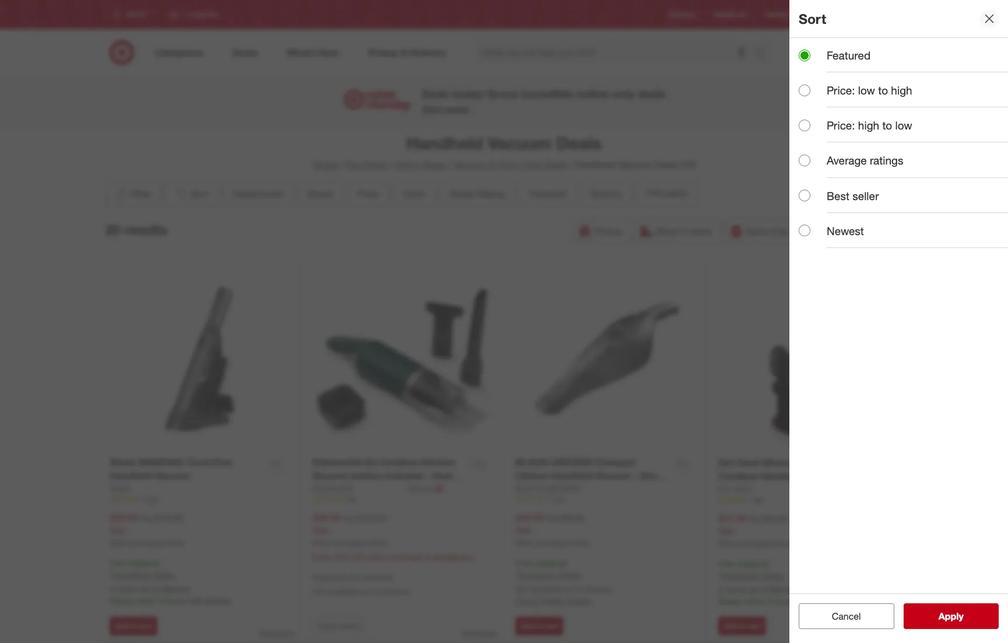 Task type: locate. For each thing, give the bounding box(es) containing it.
online down the $39.99
[[571, 539, 590, 548]]

reg down 94
[[343, 513, 355, 523]]

- left gray
[[634, 470, 638, 481]]

reg down 66
[[749, 513, 761, 523]]

94
[[349, 495, 357, 503]]

ready for exclusions apply. link related to $54.99
[[719, 596, 742, 606]]

2 sponsored from the left
[[462, 629, 497, 638]]

handheld inside the black+decker compact lithium handheld vacuum - gray hnvc220bcz01
[[552, 470, 594, 481]]

stores inside "free shipping * * exclusions apply. not available at la beverly check nearby stores"
[[569, 596, 591, 606]]

2 horizontal spatial shipping
[[737, 559, 769, 569]]

0 horizontal spatial pickup
[[206, 596, 231, 606]]

la inside "free shipping * * exclusions apply. not available at la beverly check nearby stores"
[[574, 584, 584, 594]]

1 horizontal spatial exclusions apply. link
[[519, 570, 582, 580]]

target left the "circle"
[[813, 10, 832, 19]]

dirt inside dirt devil link
[[719, 483, 732, 493]]

available down select
[[361, 572, 393, 582]]

0 horizontal spatial target
[[313, 159, 338, 170]]

2 for the left exclusions apply. link
[[159, 596, 164, 606]]

free shipping * * exclusions apply. in stock at  la beverly ready within 2 hours with pickup down $99.99 reg $129.99 sale when purchased online
[[110, 558, 231, 606]]

1 horizontal spatial cordless
[[719, 470, 758, 482]]

1 horizontal spatial shipping
[[859, 225, 896, 237]]

$99.99 down hand™
[[313, 512, 341, 523]]

2 vertical spatial &
[[427, 552, 432, 562]]

&
[[490, 159, 496, 170], [313, 483, 319, 495], [427, 552, 432, 562]]

kitchenaid go cordless kitchen vacuum battery included - hearth & hand™ with magnolia image
[[313, 269, 493, 449], [313, 269, 493, 449]]

1 $99.99 from the left
[[110, 512, 138, 523]]

15%
[[334, 552, 351, 562]]

to
[[879, 84, 889, 97], [883, 119, 893, 132], [130, 621, 137, 630], [536, 621, 543, 630], [739, 621, 746, 630]]

black+decker inside the black+decker compact lithium handheld vacuum - gray hnvc220bcz01
[[516, 456, 593, 468]]

exclusions up check nearby stores button
[[519, 570, 558, 580]]

beverly
[[162, 584, 190, 594], [587, 584, 614, 594], [772, 585, 799, 595], [384, 587, 411, 596]]

1 vertical spatial devil
[[734, 483, 752, 493]]

check inside "free shipping * * exclusions apply. not available at la beverly check nearby stores"
[[516, 596, 539, 606]]

0 vertical spatial check
[[516, 596, 539, 606]]

add to cart for $99.99
[[115, 621, 153, 630]]

dirt up dirt devil
[[719, 457, 736, 468]]

$99.99 down shark link
[[110, 512, 138, 523]]

online up select
[[368, 539, 387, 548]]

2 horizontal spatial -
[[844, 470, 847, 482]]

handheld up hnvc220bcz01
[[552, 470, 594, 481]]

1 add from the left
[[115, 621, 128, 630]]

0 vertical spatial &
[[490, 159, 496, 170]]

shipping down extra
[[313, 572, 345, 582]]

free for exclusions apply. link related to $29.99
[[516, 558, 532, 568]]

weekly
[[714, 10, 737, 19]]

94 link
[[313, 494, 493, 504]]

free inside "free shipping * * exclusions apply. not available at la beverly check nearby stores"
[[516, 558, 532, 568]]

price: for price: high to low
[[827, 119, 856, 132]]

1 vertical spatial kitchenaid
[[313, 483, 353, 493]]

1 horizontal spatial exclusions
[[519, 570, 558, 580]]

devil inside dirt devil whole home 12v cordless handheld vacuum - bd40200
[[738, 457, 760, 468]]

shark up shark link
[[110, 456, 136, 468]]

online inside $99.99 reg $129.99 sale when purchased online
[[165, 539, 184, 548]]

0 horizontal spatial not
[[313, 587, 326, 596]]

reg inside $29.99 reg $39.99 sale when purchased online
[[546, 513, 558, 523]]

1 vertical spatial home
[[793, 457, 819, 468]]

stores down shipping not available not available at la beverly
[[340, 621, 360, 630]]

department button
[[223, 181, 293, 206]]

target inside 'link'
[[813, 10, 832, 19]]

check left nearby on the right bottom of the page
[[516, 596, 539, 606]]

when inside $54.99 reg $64.99 sale when purchased online
[[719, 539, 737, 548]]

- up the only at ¬
[[426, 470, 429, 481]]

0 horizontal spatial featured
[[529, 188, 566, 199]]

0 horizontal spatial cordless
[[379, 456, 419, 468]]

1 add to cart from the left
[[115, 621, 153, 630]]

target
[[813, 10, 832, 19], [313, 159, 338, 170]]

0 horizontal spatial home
[[395, 159, 420, 170]]

0 horizontal spatial check
[[318, 621, 338, 630]]

0 vertical spatial stores
[[569, 596, 591, 606]]

price: for price: low to high
[[827, 84, 856, 97]]

2 add to cart button from the left
[[516, 617, 564, 635]]

cordless inside dirt devil whole home 12v cordless handheld vacuum - bd40200
[[719, 470, 758, 482]]

pickup for exclusions apply. link related to $54.99
[[815, 596, 840, 606]]

0 horizontal spatial low
[[859, 84, 876, 97]]

exclusions apply. link up nearby on the right bottom of the page
[[519, 570, 582, 580]]

dirt
[[719, 457, 736, 468], [719, 483, 732, 493]]

2 horizontal spatial add
[[724, 621, 737, 630]]

vacuum up guest rating
[[454, 159, 487, 170]]

cordless up 'included'
[[379, 456, 419, 468]]

$129.99 inside $99.99 reg $129.99 sale when purchased online extra 15% off select cookware & appliances
[[357, 513, 386, 523]]

/ right top deals link
[[389, 159, 393, 170]]

online inside $54.99 reg $64.99 sale when purchased online
[[774, 539, 793, 548]]

0 vertical spatial low
[[859, 84, 876, 97]]

apply. inside "free shipping * * exclusions apply. not available at la beverly check nearby stores"
[[560, 570, 582, 580]]

add to cart for $54.99
[[724, 621, 762, 630]]

0 horizontal spatial apply.
[[154, 570, 176, 580]]

stock for exclusions apply. link related to $54.99
[[728, 585, 748, 595]]

1 black+decker from the top
[[516, 456, 593, 468]]

purchased inside $29.99 reg $39.99 sale when purchased online
[[536, 539, 569, 548]]

guest rating button
[[440, 181, 515, 206]]

reg inside $99.99 reg $129.99 sale when purchased online extra 15% off select cookware & appliances
[[343, 513, 355, 523]]

deals right care
[[545, 159, 568, 170]]

deals left (20)
[[655, 159, 678, 170]]

vacuum up hand™
[[313, 470, 348, 481]]

hearth
[[432, 470, 463, 481]]

- inside dirt devil whole home 12v cordless handheld vacuum - bd40200
[[844, 470, 847, 482]]

3 / from the left
[[448, 159, 451, 170]]

when down shark link
[[110, 539, 128, 548]]

1 horizontal spatial stores
[[569, 596, 591, 606]]

redcard
[[766, 10, 794, 19]]

shipping inside button
[[859, 225, 896, 237]]

1 horizontal spatial home
[[793, 457, 819, 468]]

at for exclusions apply. link related to $29.99
[[565, 584, 572, 594]]

0 vertical spatial target
[[813, 10, 832, 19]]

online inside $29.99 reg $39.99 sale when purchased online
[[571, 539, 590, 548]]

free down $29.99 reg $39.99 sale when purchased online on the right
[[516, 558, 532, 568]]

sale inside $99.99 reg $129.99 sale when purchased online
[[110, 525, 126, 535]]

check stores
[[318, 621, 360, 630]]

1 vertical spatial featured
[[529, 188, 566, 199]]

target inside the handheld vacuum deals target / top deals / home deals / vacuum & floor care deals / handheld vacuum deals (20)
[[313, 159, 338, 170]]

2 $129.99 from the left
[[357, 513, 386, 523]]

$129.99 down the kitchenaid link
[[357, 513, 386, 523]]

dirt inside dirt devil whole home 12v cordless handheld vacuum - bd40200
[[719, 457, 736, 468]]

exclusions apply. link for $54.99
[[722, 571, 785, 581]]

at
[[426, 483, 433, 493], [141, 584, 148, 594], [565, 584, 572, 594], [750, 585, 757, 595], [362, 587, 369, 596]]

2 horizontal spatial &
[[490, 159, 496, 170]]

price: up average
[[827, 119, 856, 132]]

stores
[[569, 596, 591, 606], [340, 621, 360, 630]]

apply
[[939, 610, 964, 622]]

check
[[516, 596, 539, 606], [318, 621, 338, 630]]

- up 66 link
[[844, 470, 847, 482]]

sale for $29.99
[[516, 525, 532, 535]]

1 horizontal spatial shipping
[[534, 558, 565, 568]]

vacuum down 12v
[[806, 470, 841, 482]]

purchased down the $39.99
[[536, 539, 569, 548]]

when down $29.99
[[516, 539, 534, 548]]

& left floor
[[490, 159, 496, 170]]

black+decker
[[516, 456, 593, 468], [516, 483, 580, 493]]

$54.99
[[719, 512, 747, 524]]

shipping down $99.99 reg $129.99 sale when purchased online
[[128, 558, 159, 568]]

handheld down whole
[[761, 470, 803, 482]]

1 cart from the left
[[139, 621, 153, 630]]

shipping inside shipping not available not available at la beverly
[[313, 572, 345, 582]]

lithium
[[516, 470, 549, 481]]

0 horizontal spatial &
[[313, 483, 319, 495]]

featured inside button
[[529, 188, 566, 199]]

featured down care
[[529, 188, 566, 199]]

ends
[[423, 87, 449, 101]]

$99.99 reg $129.99 sale when purchased online
[[110, 512, 184, 548]]

beverly inside "free shipping * * exclusions apply. not available at la beverly check nearby stores"
[[587, 584, 614, 594]]

1 vertical spatial check
[[318, 621, 338, 630]]

purchased down 570
[[130, 539, 163, 548]]

apply. down $99.99 reg $129.99 sale when purchased online
[[154, 570, 176, 580]]

1 vertical spatial price:
[[827, 119, 856, 132]]

1 kitchenaid from the top
[[313, 456, 361, 468]]

online for $99.99
[[165, 539, 184, 548]]

1 horizontal spatial cart
[[545, 621, 559, 630]]

cancel button
[[799, 603, 895, 629]]

exclusions apply. link for $29.99
[[519, 570, 582, 580]]

2 horizontal spatial available
[[531, 584, 563, 594]]

3 add to cart button from the left
[[719, 617, 767, 635]]

at inside the only at ¬
[[426, 483, 433, 493]]

2 add to cart from the left
[[521, 621, 559, 630]]

1 / from the left
[[341, 159, 344, 170]]

0 horizontal spatial stores
[[340, 621, 360, 630]]

0 vertical spatial price:
[[827, 84, 856, 97]]

shipping inside "free shipping * * exclusions apply. not available at la beverly check nearby stores"
[[534, 558, 565, 568]]

add to cart button for $99.99
[[110, 617, 158, 635]]

kitchenaid up hand™
[[313, 456, 361, 468]]

to for dirt devil whole home 12v cordless handheld vacuum - bd40200
[[739, 621, 746, 630]]

1 add to cart button from the left
[[110, 617, 158, 635]]

- inside the black+decker compact lithium handheld vacuum - gray hnvc220bcz01
[[634, 470, 638, 481]]

$129.99 inside $99.99 reg $129.99 sale when purchased online
[[154, 513, 183, 523]]

high down price: low to high
[[859, 119, 880, 132]]

0 horizontal spatial shipping
[[313, 572, 345, 582]]

handheld up shark link
[[110, 470, 152, 481]]

sold
[[591, 188, 610, 199]]

0 horizontal spatial free shipping * * exclusions apply. in stock at  la beverly ready within 2 hours with pickup
[[110, 558, 231, 606]]

0 horizontal spatial within
[[135, 596, 157, 606]]

sale down $29.99
[[516, 525, 532, 535]]

apply. for $54.99
[[763, 571, 785, 581]]

0 horizontal spatial hours
[[166, 596, 186, 606]]

1 horizontal spatial -
[[634, 470, 638, 481]]

None radio
[[799, 49, 811, 61], [799, 120, 811, 131], [799, 190, 811, 201], [799, 225, 811, 236], [799, 49, 811, 61], [799, 120, 811, 131], [799, 190, 811, 201], [799, 225, 811, 236]]

devil left whole
[[738, 457, 760, 468]]

at inside "free shipping * * exclusions apply. not available at la beverly check nearby stores"
[[565, 584, 572, 594]]

1 dirt from the top
[[719, 457, 736, 468]]

high up "price: high to low"
[[892, 84, 913, 97]]

sort inside sort button
[[191, 188, 209, 199]]

incredible
[[522, 87, 574, 101]]

20
[[105, 221, 120, 238]]

/ left "top"
[[341, 159, 344, 170]]

1 vertical spatial dirt
[[719, 483, 732, 493]]

0 horizontal spatial add to cart button
[[110, 617, 158, 635]]

reg inside $99.99 reg $129.99 sale when purchased online
[[140, 513, 152, 523]]

2 dirt from the top
[[719, 483, 732, 493]]

la
[[150, 584, 160, 594], [574, 584, 584, 594], [759, 585, 769, 595], [371, 587, 381, 596]]

devil
[[738, 457, 760, 468], [734, 483, 752, 493]]

available inside "free shipping * * exclusions apply. not available at la beverly check nearby stores"
[[531, 584, 563, 594]]

1 horizontal spatial check
[[516, 596, 539, 606]]

0 vertical spatial cordless
[[379, 456, 419, 468]]

appliances
[[434, 552, 474, 562]]

1 vertical spatial &
[[313, 483, 319, 495]]

handheld up home deals link
[[407, 132, 483, 153]]

1 vertical spatial cordless
[[719, 470, 758, 482]]

1 horizontal spatial high
[[892, 84, 913, 97]]

1 horizontal spatial add to cart button
[[516, 617, 564, 635]]

free for the left exclusions apply. link
[[110, 558, 126, 568]]

shipping not available not available at la beverly
[[313, 572, 411, 596]]

1 horizontal spatial $99.99
[[313, 512, 341, 523]]

0 horizontal spatial add to cart
[[115, 621, 153, 630]]

1 $129.99 from the left
[[154, 513, 183, 523]]

1 horizontal spatial $129.99
[[357, 513, 386, 523]]

target circle link
[[813, 10, 852, 20]]

target left "top"
[[313, 159, 338, 170]]

sale inside $54.99 reg $64.99 sale when purchased online
[[719, 525, 735, 535]]

2 black+decker from the top
[[516, 483, 580, 493]]

0 vertical spatial shark
[[110, 456, 136, 468]]

& for handheld
[[490, 159, 496, 170]]

free down $54.99 reg $64.99 sale when purchased online
[[719, 559, 735, 569]]

kitchenaid inside kitchenaid go cordless kitchen vacuum battery included - hearth & hand™ with magnolia
[[313, 456, 361, 468]]

$99.99 inside $99.99 reg $129.99 sale when purchased online extra 15% off select cookware & appliances
[[313, 512, 341, 523]]

1 shark from the top
[[110, 456, 136, 468]]

free up 570 link
[[213, 456, 233, 468]]

when inside $99.99 reg $129.99 sale when purchased online extra 15% off select cookware & appliances
[[313, 539, 331, 548]]

reg
[[140, 513, 152, 523], [343, 513, 355, 523], [546, 513, 558, 523], [749, 513, 761, 523]]

shark up $99.99 reg $129.99 sale when purchased online
[[110, 483, 131, 493]]

price:
[[827, 84, 856, 97], [827, 119, 856, 132]]

/ right home deals link
[[448, 159, 451, 170]]

3 cart from the left
[[748, 621, 762, 630]]

saving
[[444, 104, 470, 114]]

purchased inside $99.99 reg $129.99 sale when purchased online extra 15% off select cookware & appliances
[[333, 539, 366, 548]]

1 horizontal spatial stock
[[728, 585, 748, 595]]

when up extra
[[313, 539, 331, 548]]

exclusions inside "free shipping * * exclusions apply. not available at la beverly check nearby stores"
[[519, 570, 558, 580]]

$29.99
[[516, 512, 544, 523]]

add
[[115, 621, 128, 630], [521, 621, 534, 630], [724, 621, 737, 630]]

2 $99.99 from the left
[[313, 512, 341, 523]]

at inside shipping not available not available at la beverly
[[362, 587, 369, 596]]

not inside "free shipping * * exclusions apply. not available at la beverly check nearby stores"
[[516, 584, 529, 594]]

cart for $29.99
[[545, 621, 559, 630]]

extra
[[313, 552, 332, 562]]

$99.99 inside $99.99 reg $129.99 sale when purchased online
[[110, 512, 138, 523]]

best seller
[[827, 189, 880, 202]]

1 vertical spatial high
[[859, 119, 880, 132]]

dirt devil link
[[719, 483, 752, 495]]

purchased inside $99.99 reg $129.99 sale when purchased online
[[130, 539, 163, 548]]

exclusions down $54.99 reg $64.99 sale when purchased online
[[722, 571, 761, 581]]

low up ratings
[[896, 119, 913, 132]]

kitchenaid up 94
[[313, 483, 353, 493]]

add for $54.99
[[724, 621, 737, 630]]

2
[[159, 596, 164, 606], [768, 596, 773, 606]]

20 results
[[105, 221, 167, 238]]

0 horizontal spatial sort
[[191, 188, 209, 199]]

fpo/apo button
[[637, 181, 698, 206]]

same day delivery button
[[725, 218, 833, 244]]

sale inside $99.99 reg $129.99 sale when purchased online extra 15% off select cookware & appliances
[[313, 525, 329, 535]]

1 price: from the top
[[827, 84, 856, 97]]

handheld vacuum deals target / top deals / home deals / vacuum & floor care deals / handheld vacuum deals (20)
[[313, 132, 696, 170]]

with inside kitchenaid go cordless kitchen vacuum battery included - hearth & hand™ with magnolia
[[353, 483, 372, 495]]

1 horizontal spatial featured
[[827, 48, 871, 62]]

exclusions apply. link down $99.99 reg $129.99 sale when purchased online
[[113, 570, 176, 580]]

home left 12v
[[793, 457, 819, 468]]

0 vertical spatial dirt
[[719, 457, 736, 468]]

$29.99 reg $39.99 sale when purchased online
[[516, 512, 590, 548]]

add to cart for $29.99
[[521, 621, 559, 630]]

3 add from the left
[[724, 621, 737, 630]]

12v
[[822, 457, 838, 468]]

add for $29.99
[[521, 621, 534, 630]]

0 horizontal spatial $129.99
[[154, 513, 183, 523]]

available up check nearby stores button
[[531, 584, 563, 594]]

& inside the handheld vacuum deals target / top deals / home deals / vacuum & floor care deals / handheld vacuum deals (20)
[[490, 159, 496, 170]]

& left hand™
[[313, 483, 319, 495]]

dirt up '$54.99' on the right bottom
[[719, 483, 732, 493]]

reg down 570
[[140, 513, 152, 523]]

home deals link
[[395, 159, 446, 170]]

sale inside $29.99 reg $39.99 sale when purchased online
[[516, 525, 532, 535]]

1 vertical spatial sort
[[191, 188, 209, 199]]

0 horizontal spatial available
[[328, 587, 360, 596]]

0 horizontal spatial -
[[426, 470, 429, 481]]

& inside kitchenaid go cordless kitchen vacuum battery included - hearth & hand™ with magnolia
[[313, 483, 319, 495]]

low up "price: high to low"
[[859, 84, 876, 97]]

shop in store
[[657, 225, 712, 237]]

2 price: from the top
[[827, 119, 856, 132]]

when inside $99.99 reg $129.99 sale when purchased online
[[110, 539, 128, 548]]

vacuum
[[488, 132, 552, 153], [454, 159, 487, 170], [619, 159, 652, 170], [155, 470, 190, 481], [313, 470, 348, 481], [596, 470, 632, 481], [806, 470, 841, 482]]

vacuum inside the black+decker compact lithium handheld vacuum - gray hnvc220bcz01
[[596, 470, 632, 481]]

0 horizontal spatial exclusions apply. link
[[113, 570, 176, 580]]

with for the left exclusions apply. link
[[189, 596, 204, 606]]

2 horizontal spatial exclusions apply. link
[[722, 571, 785, 581]]

exclusions
[[113, 570, 152, 580], [519, 570, 558, 580], [722, 571, 761, 581]]

0 vertical spatial devil
[[738, 457, 760, 468]]

shipping down seller
[[859, 225, 896, 237]]

black+decker compact lithium handheld vacuum - gray hnvc220bcz01 image
[[516, 269, 696, 449], [516, 269, 696, 449]]

vacuum up vacuum & floor care deals link
[[488, 132, 552, 153]]

not up check nearby stores button
[[516, 584, 529, 594]]

la for exclusions apply. link related to $54.99
[[759, 585, 769, 595]]

online for $29.99
[[571, 539, 590, 548]]

go
[[364, 456, 377, 468]]

& right cookware
[[427, 552, 432, 562]]

reg inside $54.99 reg $64.99 sale when purchased online
[[749, 513, 761, 523]]

when inside $29.99 reg $39.99 sale when purchased online
[[516, 539, 534, 548]]

guest
[[450, 188, 475, 199]]

cyber monday target deals image
[[343, 86, 413, 114]]

4 / from the left
[[570, 159, 573, 170]]

sponsored for kitchenaid go cordless kitchen vacuum battery included - hearth & hand™ with magnolia
[[462, 629, 497, 638]]

free shipping * * exclusions apply. in stock at  la beverly ready within 2 hours with pickup down $54.99 reg $64.99 sale when purchased online
[[719, 559, 840, 606]]

available
[[361, 572, 393, 582], [531, 584, 563, 594], [328, 587, 360, 596]]

shipping for shipping
[[859, 225, 896, 237]]

sponsored
[[259, 629, 294, 638], [462, 629, 497, 638]]

online-
[[577, 87, 613, 101]]

1 horizontal spatial sponsored
[[462, 629, 497, 638]]

devil inside dirt devil link
[[734, 483, 752, 493]]

purchased up 15%
[[333, 539, 366, 548]]

570
[[146, 495, 158, 503]]

sale down '$54.99' on the right bottom
[[719, 525, 735, 535]]

0 horizontal spatial $99.99
[[110, 512, 138, 523]]

0 vertical spatial sort
[[799, 10, 827, 27]]

purchased for $54.99
[[739, 539, 772, 548]]

compact
[[596, 456, 636, 468]]

deals right "top"
[[364, 159, 387, 170]]

kitchenaid link
[[313, 482, 405, 494]]

kitchenaid
[[313, 456, 361, 468], [313, 483, 353, 493]]

color
[[403, 188, 426, 199]]

1 vertical spatial shark
[[110, 483, 131, 493]]

2 horizontal spatial apply.
[[763, 571, 785, 581]]

shark inside shark wandvac cord-free handheld vacuum
[[110, 456, 136, 468]]

shipping down $29.99 reg $39.99 sale when purchased online on the right
[[534, 558, 565, 568]]

0 vertical spatial home
[[395, 159, 420, 170]]

$129.99
[[154, 513, 183, 523], [357, 513, 386, 523]]

1 horizontal spatial free shipping * * exclusions apply. in stock at  la beverly ready within 2 hours with pickup
[[719, 559, 840, 606]]

2 horizontal spatial with
[[798, 596, 813, 606]]

purchased down the $64.99
[[739, 539, 772, 548]]

ratings
[[871, 154, 904, 167]]

1 horizontal spatial ready
[[719, 596, 742, 606]]

-
[[426, 470, 429, 481], [634, 470, 638, 481], [844, 470, 847, 482]]

0 horizontal spatial stock
[[119, 584, 139, 594]]

0 horizontal spatial shipping
[[128, 558, 159, 568]]

2 shark from the top
[[110, 483, 131, 493]]

free for exclusions apply. link related to $54.99
[[719, 559, 735, 569]]

/
[[341, 159, 344, 170], [389, 159, 393, 170], [448, 159, 451, 170], [570, 159, 573, 170]]

online
[[165, 539, 184, 548], [368, 539, 387, 548], [571, 539, 590, 548], [774, 539, 793, 548]]

$99.99 reg $129.99 sale when purchased online extra 15% off select cookware & appliances
[[313, 512, 474, 562]]

2 cart from the left
[[545, 621, 559, 630]]

vacuum down compact
[[596, 470, 632, 481]]

dirt devil
[[719, 483, 752, 493]]

online down 570 link
[[165, 539, 184, 548]]

1 horizontal spatial target
[[813, 10, 832, 19]]

$129.99 down 570
[[154, 513, 183, 523]]

sort button
[[164, 181, 218, 206]]

66
[[755, 495, 763, 504]]

1 horizontal spatial sort
[[799, 10, 827, 27]]

with for exclusions apply. link related to $54.99
[[798, 596, 813, 606]]

1 horizontal spatial add
[[521, 621, 534, 630]]

featured up price: low to high
[[827, 48, 871, 62]]

/ up featured button
[[570, 159, 573, 170]]

shipping for $29.99
[[534, 558, 565, 568]]

devil up '$54.99' on the right bottom
[[734, 483, 752, 493]]

1 horizontal spatial not
[[516, 584, 529, 594]]

None radio
[[799, 84, 811, 96], [799, 155, 811, 166], [799, 84, 811, 96], [799, 155, 811, 166]]

2 horizontal spatial cart
[[748, 621, 762, 630]]

when for $54.99
[[719, 539, 737, 548]]

stock
[[119, 584, 139, 594], [728, 585, 748, 595]]

home up the color button
[[395, 159, 420, 170]]

to for shark wandvac cord-free handheld vacuum
[[130, 621, 137, 630]]

2 add from the left
[[521, 621, 534, 630]]

0 horizontal spatial 2
[[159, 596, 164, 606]]

2 horizontal spatial add to cart button
[[719, 617, 767, 635]]

reg for $54.99
[[749, 513, 761, 523]]

shark wandvac cord-free handheld vacuum image
[[110, 269, 289, 449], [110, 269, 289, 449]]

& inside $99.99 reg $129.99 sale when purchased online extra 15% off select cookware & appliances
[[427, 552, 432, 562]]

purchased inside $54.99 reg $64.99 sale when purchased online
[[739, 539, 772, 548]]

cordless up dirt devil
[[719, 470, 758, 482]]

dirt devil whole home 12v cordless handheld vacuum - bd40200 image
[[719, 269, 899, 450], [719, 269, 899, 450]]

online down the $64.99
[[774, 539, 793, 548]]

add for $99.99
[[115, 621, 128, 630]]

0 horizontal spatial sponsored
[[259, 629, 294, 638]]

black+decker for black+decker
[[516, 483, 580, 493]]

available down not
[[328, 587, 360, 596]]

sale up extra
[[313, 525, 329, 535]]

shark wandvac cord-free handheld vacuum link
[[110, 456, 262, 482]]

shipping for $54.99
[[737, 559, 769, 569]]

with
[[353, 483, 372, 495], [189, 596, 204, 606], [798, 596, 813, 606]]

2 kitchenaid from the top
[[313, 483, 353, 493]]

free down $99.99 reg $129.99 sale when purchased online
[[110, 558, 126, 568]]

1 horizontal spatial 2
[[768, 596, 773, 606]]

$99.99 for $99.99 reg $129.99 sale when purchased online
[[110, 512, 138, 523]]

beverly for the left exclusions apply. link
[[162, 584, 190, 594]]

black+decker compact lithium handheld vacuum - gray hnvc220bcz01 link
[[516, 456, 668, 495]]

2 horizontal spatial add to cart
[[724, 621, 762, 630]]

add to cart
[[115, 621, 153, 630], [521, 621, 559, 630], [724, 621, 762, 630]]

price: up "price: high to low"
[[827, 84, 856, 97]]

average ratings
[[827, 154, 904, 167]]

day
[[773, 225, 789, 237]]

apply. down $54.99 reg $64.99 sale when purchased online
[[763, 571, 785, 581]]

target circle
[[813, 10, 852, 19]]

1 horizontal spatial add to cart
[[521, 621, 559, 630]]

1 horizontal spatial apply.
[[560, 570, 582, 580]]

1 sponsored from the left
[[259, 629, 294, 638]]

exclusions apply. link down $54.99 reg $64.99 sale when purchased online
[[722, 571, 785, 581]]

3 add to cart from the left
[[724, 621, 762, 630]]

reg down 716
[[546, 513, 558, 523]]

not down extra
[[313, 587, 326, 596]]

1 horizontal spatial pickup
[[815, 596, 840, 606]]

exclusions down $99.99 reg $129.99 sale when purchased online
[[113, 570, 152, 580]]

exclusions apply. link
[[113, 570, 176, 580], [519, 570, 582, 580], [722, 571, 785, 581]]

stores right nearby on the right bottom of the page
[[569, 596, 591, 606]]

when down '$54.99' on the right bottom
[[719, 539, 737, 548]]

0 horizontal spatial cart
[[139, 621, 153, 630]]

black+decker up "lithium"
[[516, 456, 593, 468]]

1 vertical spatial black+decker
[[516, 483, 580, 493]]

black+decker up 716
[[516, 483, 580, 493]]

check down shipping not available not available at la beverly
[[318, 621, 338, 630]]

0 horizontal spatial ready
[[110, 596, 133, 606]]

black+decker compact lithium handheld vacuum - gray hnvc220bcz01
[[516, 456, 661, 495]]

1 vertical spatial stores
[[340, 621, 360, 630]]



Task type: vqa. For each thing, say whether or not it's contained in the screenshot.
guest
yes



Task type: describe. For each thing, give the bounding box(es) containing it.
sold by
[[591, 188, 622, 199]]

to for black+decker compact lithium handheld vacuum - gray hnvc220bcz01
[[536, 621, 543, 630]]

average
[[827, 154, 868, 167]]

battery
[[351, 470, 383, 481]]

best
[[827, 189, 850, 202]]

sold by button
[[581, 181, 632, 206]]

guest rating
[[450, 188, 505, 199]]

1 horizontal spatial in
[[719, 585, 726, 595]]

beverly inside shipping not available not available at la beverly
[[384, 587, 411, 596]]

vacuum inside kitchenaid go cordless kitchen vacuum battery included - hearth & hand™ with magnolia
[[313, 470, 348, 481]]

kitchenaid for kitchenaid go cordless kitchen vacuum battery included - hearth & hand™ with magnolia
[[313, 456, 361, 468]]

dirt for dirt devil whole home 12v cordless handheld vacuum - bd40200
[[719, 457, 736, 468]]

delivery
[[792, 225, 825, 237]]

$64.99
[[763, 513, 788, 523]]

price: low to high
[[827, 84, 913, 97]]

check stores button
[[313, 617, 365, 635]]

sort inside sort dialog
[[799, 10, 827, 27]]

price: high to low
[[827, 119, 913, 132]]

store
[[691, 225, 712, 237]]

when for $99.99
[[110, 539, 128, 548]]

stock for the left exclusions apply. link
[[119, 584, 139, 594]]

shark wandvac cord-free handheld vacuum
[[110, 456, 233, 481]]

at for exclusions apply. link related to $54.99
[[750, 585, 757, 595]]

kitchenaid for kitchenaid
[[313, 483, 353, 493]]

circle
[[834, 10, 852, 19]]

vacuum & floor care deals link
[[454, 159, 568, 170]]

top
[[346, 159, 361, 170]]

1 horizontal spatial within
[[744, 596, 766, 606]]

2 for exclusions apply. link related to $54.99
[[768, 596, 773, 606]]

0 horizontal spatial in
[[110, 584, 116, 594]]

sale for $99.99
[[110, 525, 126, 535]]

score
[[488, 87, 519, 101]]

shop
[[657, 225, 679, 237]]

0 horizontal spatial high
[[859, 119, 880, 132]]

$54.99 reg $64.99 sale when purchased online
[[719, 512, 793, 548]]

home inside dirt devil whole home 12v cordless handheld vacuum - bd40200
[[793, 457, 819, 468]]

not inside shipping not available not available at la beverly
[[313, 587, 326, 596]]

stores inside the check stores button
[[340, 621, 360, 630]]

featured inside sort dialog
[[827, 48, 871, 62]]

included
[[385, 470, 423, 481]]

shipping for shipping not available not available at la beverly
[[313, 572, 345, 582]]

ready for the left exclusions apply. link
[[110, 596, 133, 606]]

featured button
[[519, 181, 576, 206]]

vacuum inside shark wandvac cord-free handheld vacuum
[[155, 470, 190, 481]]

online inside $99.99 reg $129.99 sale when purchased online extra 15% off select cookware & appliances
[[368, 539, 387, 548]]

price button
[[347, 181, 388, 206]]

add to cart button for $54.99
[[719, 617, 767, 635]]

check nearby stores button
[[516, 595, 591, 607]]

pickup for the left exclusions apply. link
[[206, 596, 231, 606]]

fpo/apo
[[647, 188, 688, 199]]

0 horizontal spatial exclusions
[[113, 570, 152, 580]]

purchased for $99.99
[[130, 539, 163, 548]]

1 vertical spatial low
[[896, 119, 913, 132]]

$129.99 for $99.99 reg $129.99 sale when purchased online
[[154, 513, 183, 523]]

home inside the handheld vacuum deals target / top deals / home deals / vacuum & floor care deals / handheld vacuum deals (20)
[[395, 159, 420, 170]]

filter button
[[105, 181, 160, 206]]

hnvc220bcz01
[[516, 483, 588, 495]]

2 / from the left
[[389, 159, 393, 170]]

deals up the color
[[423, 159, 446, 170]]

black+decker for black+decker compact lithium handheld vacuum - gray hnvc220bcz01
[[516, 456, 593, 468]]

only at ¬
[[407, 482, 443, 494]]

shark for shark
[[110, 483, 131, 493]]

reg for $29.99
[[546, 513, 558, 523]]

716
[[552, 495, 564, 503]]

vacuum inside dirt devil whole home 12v cordless handheld vacuum - bd40200
[[806, 470, 841, 482]]

exclusions for $54.99
[[722, 571, 761, 581]]

rating
[[478, 188, 505, 199]]

same
[[746, 225, 770, 237]]

free shipping * * exclusions apply. in stock at  la beverly ready within 2 hours with pickup for exclusions apply. link related to $54.99
[[719, 559, 840, 606]]

handheld inside dirt devil whole home 12v cordless handheld vacuum - bd40200
[[761, 470, 803, 482]]

not
[[347, 572, 359, 582]]

1 horizontal spatial available
[[361, 572, 393, 582]]

0 vertical spatial high
[[892, 84, 913, 97]]

when for $29.99
[[516, 539, 534, 548]]

sponsored for shark wandvac cord-free handheld vacuum
[[259, 629, 294, 638]]

exclusions for $29.99
[[519, 570, 558, 580]]

sale for $54.99
[[719, 525, 735, 535]]

$39.99
[[560, 513, 585, 523]]

la for the left exclusions apply. link
[[150, 584, 160, 594]]

What can we help you find? suggestions appear below search field
[[475, 40, 759, 65]]

start
[[423, 104, 442, 114]]

570 link
[[110, 494, 289, 504]]

search
[[751, 48, 779, 59]]

apply button
[[904, 603, 1000, 629]]

handheld up sold
[[576, 159, 616, 170]]

vacuum up by
[[619, 159, 652, 170]]

1 horizontal spatial hours
[[775, 596, 796, 606]]

(20)
[[681, 159, 696, 170]]

free shipping * * exclusions apply. in stock at  la beverly ready within 2 hours with pickup for the left exclusions apply. link
[[110, 558, 231, 606]]

check inside button
[[318, 621, 338, 630]]

dirt devil whole home 12v cordless handheld vacuum - bd40200
[[719, 457, 847, 495]]

sort dialog
[[790, 0, 1009, 643]]

brand
[[308, 188, 333, 199]]

devil for dirt devil
[[734, 483, 752, 493]]

716 link
[[516, 494, 696, 504]]

kitchen
[[422, 456, 456, 468]]

nearby
[[542, 596, 567, 606]]

cordless inside kitchenaid go cordless kitchen vacuum battery included - hearth & hand™ with magnolia
[[379, 456, 419, 468]]

kitchenaid go cordless kitchen vacuum battery included - hearth & hand™ with magnolia
[[313, 456, 463, 495]]

only
[[407, 483, 424, 493]]

beverly for exclusions apply. link related to $54.99
[[772, 585, 799, 595]]

devil for dirt devil whole home 12v cordless handheld vacuum - bd40200
[[738, 457, 760, 468]]

hand™
[[322, 483, 351, 495]]

$99.99 for $99.99 reg $129.99 sale when purchased online extra 15% off select cookware & appliances
[[313, 512, 341, 523]]

ad
[[739, 10, 747, 19]]

deals down online- in the right top of the page
[[557, 132, 602, 153]]

dirt for dirt devil
[[719, 483, 732, 493]]

free inside shark wandvac cord-free handheld vacuum
[[213, 456, 233, 468]]

¬
[[435, 482, 443, 494]]

black+decker link
[[516, 482, 580, 494]]

reg for $99.99
[[140, 513, 152, 523]]

66 link
[[719, 495, 899, 505]]

handheld inside shark wandvac cord-free handheld vacuum
[[110, 470, 152, 481]]

cart for $99.99
[[139, 621, 153, 630]]

magnolia
[[375, 483, 415, 495]]

in
[[681, 225, 689, 237]]

results
[[124, 221, 167, 238]]

brand button
[[298, 181, 343, 206]]

shark for shark wandvac cord-free handheld vacuum
[[110, 456, 136, 468]]

registry link
[[670, 10, 696, 20]]

dirt devil whole home 12v cordless handheld vacuum - bd40200 link
[[719, 456, 872, 495]]

department
[[233, 188, 283, 199]]

apply. for $29.99
[[560, 570, 582, 580]]

search button
[[751, 40, 779, 68]]

add to cart button for $29.99
[[516, 617, 564, 635]]

$129.99 for $99.99 reg $129.99 sale when purchased online extra 15% off select cookware & appliances
[[357, 513, 386, 523]]

- inside kitchenaid go cordless kitchen vacuum battery included - hearth & hand™ with magnolia
[[426, 470, 429, 481]]

cart for $54.99
[[748, 621, 762, 630]]

at for the left exclusions apply. link
[[141, 584, 148, 594]]

color button
[[393, 181, 436, 206]]

la for exclusions apply. link related to $29.99
[[574, 584, 584, 594]]

& for $99.99
[[427, 552, 432, 562]]

floor
[[498, 159, 520, 170]]

la inside shipping not available not available at la beverly
[[371, 587, 381, 596]]

filter
[[130, 188, 151, 199]]

ends today! score incredible online-only deals start saving
[[423, 87, 666, 114]]

only
[[613, 87, 635, 101]]

whole
[[763, 457, 790, 468]]

beverly for exclusions apply. link related to $29.99
[[587, 584, 614, 594]]

weekly ad link
[[714, 10, 747, 20]]

free shipping * * exclusions apply. not available at la beverly check nearby stores
[[516, 558, 614, 606]]

online for $54.99
[[774, 539, 793, 548]]

cookware
[[389, 552, 424, 562]]

purchased for $29.99
[[536, 539, 569, 548]]

newest
[[827, 224, 865, 237]]



